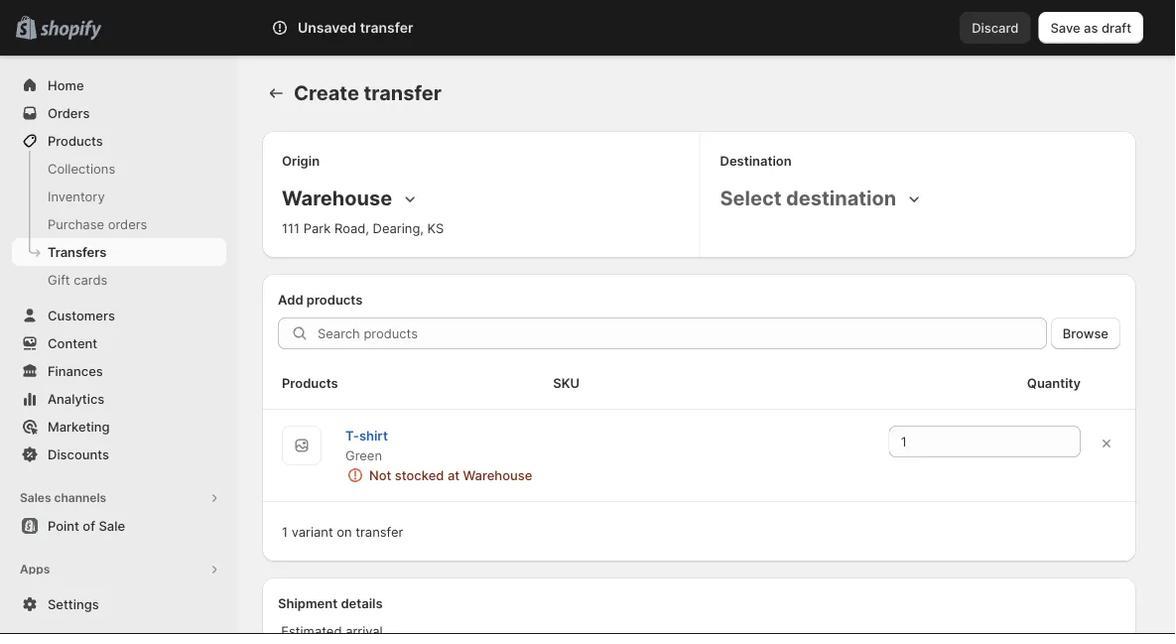 Task type: describe. For each thing, give the bounding box(es) containing it.
of
[[83, 518, 95, 534]]

discard
[[972, 20, 1019, 35]]

point
[[48, 518, 79, 534]]

shipment
[[278, 596, 338, 611]]

browse
[[1063, 326, 1109, 341]]

at
[[448, 468, 460, 483]]

unsaved transfer
[[298, 19, 414, 36]]

1 horizontal spatial products
[[282, 375, 338, 391]]

origin
[[282, 153, 320, 168]]

gift
[[48, 272, 70, 287]]

0 horizontal spatial products
[[48, 133, 103, 148]]

save
[[1051, 20, 1081, 35]]

purchase orders
[[48, 216, 147, 232]]

browse button
[[1051, 318, 1121, 350]]

settings
[[48, 597, 99, 612]]

shirt
[[359, 428, 388, 443]]

collections
[[48, 161, 115, 176]]

sales channels
[[20, 491, 106, 505]]

shopify image
[[40, 20, 102, 40]]

discounts link
[[12, 441, 226, 469]]

cards
[[74, 272, 108, 287]]

gift cards
[[48, 272, 108, 287]]

content link
[[12, 330, 226, 357]]

as
[[1084, 20, 1099, 35]]

transfers link
[[12, 238, 226, 266]]

finances
[[48, 363, 103, 379]]

marketing
[[48, 419, 110, 434]]

t-shirt link
[[346, 428, 388, 443]]

destination
[[720, 153, 792, 168]]

customers
[[48, 308, 115, 323]]

not
[[369, 468, 392, 483]]

1
[[282, 524, 288, 540]]

search button
[[292, 12, 868, 44]]

111
[[282, 220, 300, 236]]

analytics link
[[12, 385, 226, 413]]

warehouse inside dropdown button
[[282, 186, 392, 210]]

green
[[346, 448, 382, 463]]

orders
[[108, 216, 147, 232]]

ks
[[428, 220, 444, 236]]

stocked
[[395, 468, 444, 483]]

sku
[[553, 375, 580, 391]]

marketing link
[[12, 413, 226, 441]]

sale
[[99, 518, 125, 534]]

channels
[[54, 491, 106, 505]]

create transfer
[[294, 81, 442, 105]]

destination
[[786, 186, 897, 210]]

collections link
[[12, 155, 226, 183]]

add
[[278, 292, 303, 307]]

save as draft
[[1051, 20, 1132, 35]]

inventory link
[[12, 183, 226, 210]]



Task type: locate. For each thing, give the bounding box(es) containing it.
1 vertical spatial warehouse
[[463, 468, 533, 483]]

settings link
[[12, 591, 226, 619]]

1 variant on transfer
[[282, 524, 404, 540]]

variant
[[292, 524, 333, 540]]

sales channels button
[[12, 485, 226, 512]]

transfer right the create
[[364, 81, 442, 105]]

products down add products on the top
[[282, 375, 338, 391]]

details
[[341, 596, 383, 611]]

t-
[[346, 428, 359, 443]]

content
[[48, 336, 97, 351]]

discard link
[[960, 12, 1031, 44]]

create
[[294, 81, 359, 105]]

Search products text field
[[318, 318, 1047, 350]]

products
[[307, 292, 363, 307]]

warehouse button
[[278, 183, 424, 214]]

point of sale
[[48, 518, 125, 534]]

quantity
[[1028, 375, 1081, 391]]

transfer right unsaved
[[360, 19, 414, 36]]

transfer right on
[[356, 524, 404, 540]]

0 vertical spatial transfer
[[360, 19, 414, 36]]

draft
[[1102, 20, 1132, 35]]

purchase orders link
[[12, 210, 226, 238]]

orders
[[48, 105, 90, 121]]

products link
[[12, 127, 226, 155]]

inventory
[[48, 189, 105, 204]]

0 horizontal spatial warehouse
[[282, 186, 392, 210]]

select destination button
[[716, 183, 929, 214]]

search
[[325, 20, 367, 35]]

transfer for create transfer
[[364, 81, 442, 105]]

warehouse
[[282, 186, 392, 210], [463, 468, 533, 483]]

products up collections
[[48, 133, 103, 148]]

shipment details
[[278, 596, 383, 611]]

2 vertical spatial transfer
[[356, 524, 404, 540]]

home
[[48, 77, 84, 93]]

1 vertical spatial transfer
[[364, 81, 442, 105]]

gift cards link
[[12, 266, 226, 294]]

dearing,
[[373, 220, 424, 236]]

1 vertical spatial products
[[282, 375, 338, 391]]

discounts
[[48, 447, 109, 462]]

products
[[48, 133, 103, 148], [282, 375, 338, 391]]

transfer
[[360, 19, 414, 36], [364, 81, 442, 105], [356, 524, 404, 540]]

point of sale button
[[0, 512, 238, 540]]

not stocked at warehouse
[[369, 468, 533, 483]]

transfer for unsaved transfer
[[360, 19, 414, 36]]

road,
[[335, 220, 369, 236]]

0 vertical spatial warehouse
[[282, 186, 392, 210]]

home link
[[12, 71, 226, 99]]

t-shirt green
[[346, 428, 388, 463]]

1 horizontal spatial warehouse
[[463, 468, 533, 483]]

analytics
[[48, 391, 105, 407]]

save as draft button
[[1039, 12, 1144, 44]]

transfers
[[48, 244, 107, 260]]

111 park road, dearing, ks
[[282, 220, 444, 236]]

on
[[337, 524, 352, 540]]

purchase
[[48, 216, 104, 232]]

customers link
[[12, 302, 226, 330]]

sales
[[20, 491, 51, 505]]

apps
[[20, 562, 50, 577]]

unsaved
[[298, 19, 357, 36]]

add products
[[278, 292, 363, 307]]

warehouse up road,
[[282, 186, 392, 210]]

orders link
[[12, 99, 226, 127]]

point of sale link
[[12, 512, 226, 540]]

select destination
[[720, 186, 897, 210]]

park
[[304, 220, 331, 236]]

apps button
[[12, 556, 226, 584]]

select
[[720, 186, 782, 210]]

finances link
[[12, 357, 226, 385]]

None number field
[[889, 426, 1051, 458]]

warehouse right at on the left
[[463, 468, 533, 483]]

0 vertical spatial products
[[48, 133, 103, 148]]



Task type: vqa. For each thing, say whether or not it's contained in the screenshot.
4
no



